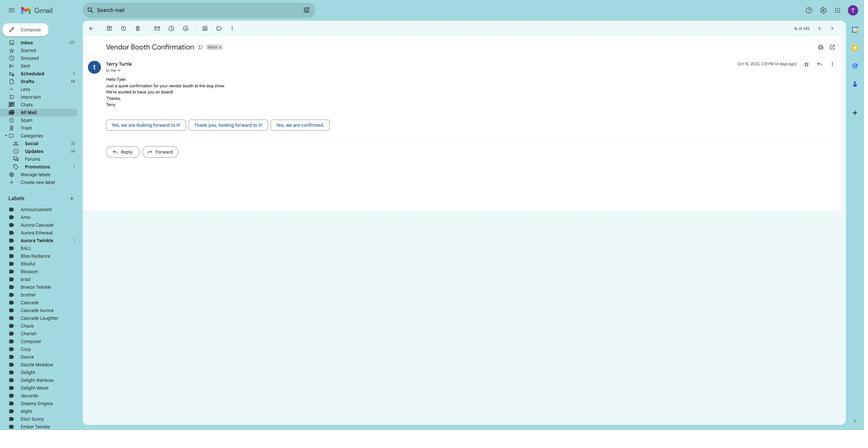 Task type: vqa. For each thing, say whether or not it's contained in the screenshot.
12th row
no



Task type: locate. For each thing, give the bounding box(es) containing it.
1 vertical spatial twinkle
[[36, 285, 51, 290]]

we inside button
[[121, 122, 127, 128]]

twinkle for breeze twinkle
[[36, 285, 51, 290]]

mail
[[28, 110, 37, 116]]

advanced search options image
[[300, 4, 313, 17]]

0 vertical spatial terry
[[106, 61, 118, 67]]

labels navigation
[[0, 21, 83, 430]]

1 forward from the left
[[153, 122, 170, 128]]

labels
[[8, 195, 24, 202]]

cascade laughter link
[[21, 316, 58, 321]]

cascade link
[[21, 300, 39, 306]]

less button
[[0, 85, 78, 93]]

cascade down brother
[[21, 300, 39, 306]]

inbox inside labels navigation
[[21, 40, 33, 46]]

manage labels link
[[21, 172, 50, 178]]

brother
[[21, 292, 36, 298]]

Not starred checkbox
[[804, 61, 810, 67]]

7
[[73, 164, 75, 169]]

1 horizontal spatial looking
[[219, 122, 234, 128]]

it!
[[177, 122, 181, 128], [259, 122, 263, 128]]

labels
[[38, 172, 50, 178]]

on
[[156, 90, 160, 95]]

aurora down arno link on the left of the page
[[21, 222, 34, 228]]

yes, inside button
[[276, 122, 285, 128]]

2 yes, from the left
[[276, 122, 285, 128]]

delight down delight link
[[21, 378, 35, 384]]

2 vertical spatial twinkle
[[35, 424, 50, 430]]

aurora ethereal link
[[21, 230, 53, 236]]

terry inside hello tyler, just a quick confirmation for your vendor booth at the dog show. we're excited to have you on board! thanks, terry
[[106, 102, 116, 107]]

inbox
[[21, 40, 33, 46], [208, 45, 218, 50]]

delight link
[[21, 370, 35, 376]]

cascade down cascade link
[[21, 308, 39, 314]]

twinkle right breeze
[[36, 285, 51, 290]]

inbox inside inbox 'button'
[[208, 45, 218, 50]]

elight link
[[21, 409, 32, 415]]

yes, left confirmed.
[[276, 122, 285, 128]]

2 delight from the top
[[21, 378, 35, 384]]

dog
[[207, 83, 214, 88]]

1 horizontal spatial are
[[293, 122, 300, 128]]

looking
[[137, 122, 152, 128], [219, 122, 234, 128]]

forward link
[[142, 146, 179, 158]]

forward inside button
[[235, 122, 252, 128]]

1 horizontal spatial we
[[286, 122, 292, 128]]

reply link
[[106, 146, 140, 158]]

inbox button
[[207, 44, 218, 50]]

show details image
[[117, 69, 121, 73]]

3 delight from the top
[[21, 385, 35, 391]]

tab list
[[847, 21, 865, 407]]

add to tasks image
[[183, 25, 189, 32]]

brad link
[[21, 277, 30, 283]]

aurora up ball link
[[21, 238, 36, 244]]

forward
[[153, 122, 170, 128], [235, 122, 252, 128]]

terry up to me
[[106, 61, 118, 67]]

starred
[[21, 48, 36, 53]]

forward right you,
[[235, 122, 252, 128]]

1 looking from the left
[[137, 122, 152, 128]]

looking up forward link
[[137, 122, 152, 128]]

we for looking
[[121, 122, 127, 128]]

brad
[[21, 277, 30, 283]]

to inside button
[[253, 122, 258, 128]]

show.
[[215, 83, 225, 88]]

cascade aurora
[[21, 308, 53, 314]]

twinkle down sunny
[[35, 424, 50, 430]]

2 vertical spatial delight
[[21, 385, 35, 391]]

0 horizontal spatial looking
[[137, 122, 152, 128]]

aurora for aurora ethereal
[[21, 230, 34, 236]]

we inside button
[[286, 122, 292, 128]]

elixir sunny
[[21, 417, 44, 422]]

computer link
[[21, 339, 41, 345]]

1 horizontal spatial yes,
[[276, 122, 285, 128]]

yes, for yes, we are looking forward to it!
[[112, 122, 120, 128]]

1 vertical spatial terry
[[106, 102, 116, 107]]

are for confirmed.
[[293, 122, 300, 128]]

inbox up starred
[[21, 40, 33, 46]]

1 it! from the left
[[177, 122, 181, 128]]

yes, down thanks,
[[112, 122, 120, 128]]

looking inside thank you, looking forward to it! button
[[219, 122, 234, 128]]

2:31 pm
[[762, 61, 775, 66]]

delight for delight velvet
[[21, 385, 35, 391]]

0 horizontal spatial inbox
[[21, 40, 33, 46]]

the
[[199, 83, 205, 88]]

drafts link
[[21, 79, 34, 84]]

1 terry from the top
[[106, 61, 118, 67]]

twinkle down ethereal
[[37, 238, 53, 244]]

manage
[[21, 172, 37, 178]]

dance
[[21, 354, 34, 360]]

cascade
[[36, 222, 54, 228], [21, 300, 39, 306], [21, 308, 39, 314], [21, 316, 39, 321]]

board!
[[161, 90, 173, 95]]

inbox down labels image
[[208, 45, 218, 50]]

1 horizontal spatial forward
[[235, 122, 252, 128]]

days
[[780, 61, 788, 66]]

2 it! from the left
[[259, 122, 263, 128]]

forward up forward link
[[153, 122, 170, 128]]

1 delight from the top
[[21, 370, 35, 376]]

bliss radiance link
[[21, 253, 50, 259]]

0 horizontal spatial it!
[[177, 122, 181, 128]]

newer image
[[817, 25, 823, 32]]

terry down thanks,
[[106, 102, 116, 107]]

2 are from the left
[[293, 122, 300, 128]]

cascade for cascade link
[[21, 300, 39, 306]]

0 horizontal spatial yes,
[[112, 122, 120, 128]]

aurora for aurora twinkle
[[21, 238, 36, 244]]

we up reply link
[[121, 122, 127, 128]]

0 horizontal spatial forward
[[153, 122, 170, 128]]

2 forward from the left
[[235, 122, 252, 128]]

1 horizontal spatial it!
[[259, 122, 263, 128]]

0 horizontal spatial we
[[121, 122, 127, 128]]

tyler,
[[117, 77, 127, 82]]

thank
[[194, 122, 207, 128]]

aurora twinkle link
[[21, 238, 53, 244]]

are left confirmed.
[[293, 122, 300, 128]]

dazzle meadow link
[[21, 362, 53, 368]]

enigma
[[38, 401, 53, 407]]

labels image
[[216, 25, 223, 32]]

cherish
[[21, 331, 37, 337]]

aurora up aurora twinkle
[[21, 230, 34, 236]]

1 are from the left
[[129, 122, 135, 128]]

dance link
[[21, 354, 34, 360]]

looking right you,
[[219, 122, 234, 128]]

have
[[137, 90, 146, 95]]

1 horizontal spatial inbox
[[208, 45, 218, 50]]

are inside yes, we are looking forward to it! button
[[129, 122, 135, 128]]

announcement
[[21, 207, 52, 213]]

we left confirmed.
[[286, 122, 292, 128]]

back to all mail image
[[88, 25, 95, 32]]

settings image
[[820, 6, 828, 14]]

2 terry from the top
[[106, 102, 116, 107]]

support image
[[806, 6, 814, 14]]

aurora
[[21, 222, 34, 228], [21, 230, 34, 236], [21, 238, 36, 244], [40, 308, 53, 314]]

bliss
[[21, 253, 30, 259]]

0 horizontal spatial are
[[129, 122, 135, 128]]

cascade up the chaos link
[[21, 316, 39, 321]]

cascade laughter
[[21, 316, 58, 321]]

0 vertical spatial delight
[[21, 370, 35, 376]]

are up reply
[[129, 122, 135, 128]]

are inside 'yes, we are confirmed.' button
[[293, 122, 300, 128]]

1 we from the left
[[121, 122, 127, 128]]

scheduled link
[[21, 71, 44, 77]]

yes,
[[112, 122, 120, 128], [276, 122, 285, 128]]

delight down the dazzle
[[21, 370, 35, 376]]

delight up discardo link
[[21, 385, 35, 391]]

cascade aurora link
[[21, 308, 53, 314]]

1 yes, from the left
[[112, 122, 120, 128]]

all
[[21, 110, 26, 116]]

mark as unread image
[[154, 25, 161, 32]]

cascade for cascade laughter
[[21, 316, 39, 321]]

2 we from the left
[[286, 122, 292, 128]]

move to inbox image
[[202, 25, 208, 32]]

forums
[[25, 156, 40, 162]]

0 vertical spatial twinkle
[[37, 238, 53, 244]]

snooze image
[[168, 25, 175, 32]]

48
[[71, 79, 75, 84]]

blissful link
[[21, 261, 35, 267]]

at
[[195, 83, 198, 88]]

2023,
[[751, 61, 761, 66]]

thank you, looking forward to it!
[[194, 122, 263, 128]]

ember twinkle
[[21, 424, 50, 430]]

velvet
[[36, 385, 49, 391]]

social
[[25, 141, 38, 147]]

dazzle
[[21, 362, 34, 368]]

aurora twinkle
[[21, 238, 53, 244]]

spam link
[[21, 117, 32, 123]]

1 vertical spatial delight
[[21, 378, 35, 384]]

None search field
[[83, 3, 316, 18]]

thanks,
[[106, 96, 121, 101]]

arno
[[21, 215, 31, 220]]

forward inside button
[[153, 122, 170, 128]]

2 looking from the left
[[219, 122, 234, 128]]

sent
[[21, 63, 30, 69]]

yes, inside button
[[112, 122, 120, 128]]



Task type: describe. For each thing, give the bounding box(es) containing it.
breeze
[[21, 285, 35, 290]]

inbox for inbox link
[[21, 40, 33, 46]]

less
[[21, 86, 30, 92]]

main menu image
[[8, 6, 16, 14]]

to inside hello tyler, just a quick confirmation for your vendor booth at the dog show. we're excited to have you on board! thanks, terry
[[133, 90, 136, 95]]

cozy link
[[21, 347, 31, 352]]

a
[[115, 83, 117, 88]]

announcement link
[[21, 207, 52, 213]]

booth
[[131, 43, 150, 51]]

meadow
[[36, 362, 53, 368]]

ball
[[21, 246, 32, 251]]

oct
[[738, 61, 745, 66]]

delete image
[[135, 25, 141, 32]]

bliss radiance
[[21, 253, 50, 259]]

to me
[[106, 68, 116, 73]]

delight for delight rainbow
[[21, 378, 35, 384]]

aurora cascade
[[21, 222, 54, 228]]

categories link
[[21, 133, 43, 139]]

gmail image
[[21, 4, 56, 17]]

chaos link
[[21, 323, 34, 329]]

107
[[69, 40, 75, 45]]

labels heading
[[8, 195, 69, 202]]

cozy
[[21, 347, 31, 352]]

vendor booth confirmation
[[106, 43, 194, 51]]

report spam image
[[120, 25, 127, 32]]

16
[[795, 26, 798, 31]]

32
[[71, 141, 75, 146]]

Search mail text field
[[97, 7, 285, 14]]

ethereal
[[36, 230, 53, 236]]

search mail image
[[85, 5, 96, 16]]

more image
[[229, 25, 236, 32]]

dreamy enigma
[[21, 401, 53, 407]]

snoozed
[[21, 55, 39, 61]]

2
[[73, 71, 75, 76]]

me
[[111, 68, 116, 73]]

rainbow
[[36, 378, 54, 384]]

promotions
[[25, 164, 50, 170]]

looking inside yes, we are looking forward to it! button
[[137, 122, 152, 128]]

435
[[804, 26, 810, 31]]

oct 15, 2023, 2:31 pm (4 days ago)
[[738, 61, 798, 66]]

twinkle for ember twinkle
[[35, 424, 50, 430]]

radiance
[[31, 253, 50, 259]]

are for looking
[[129, 122, 135, 128]]

chats link
[[21, 102, 33, 108]]

reply
[[121, 149, 133, 155]]

your
[[160, 83, 168, 88]]

social link
[[25, 141, 38, 147]]

elixir sunny link
[[21, 417, 44, 422]]

important
[[21, 94, 41, 100]]

elight
[[21, 409, 32, 415]]

forward
[[156, 149, 173, 155]]

starred link
[[21, 48, 36, 53]]

dazzle meadow
[[21, 362, 53, 368]]

delight velvet
[[21, 385, 49, 391]]

it! inside thank you, looking forward to it! button
[[259, 122, 263, 128]]

create
[[21, 180, 35, 185]]

hello tyler, just a quick confirmation for your vendor booth at the dog show. we're excited to have you on board! thanks, terry
[[106, 77, 225, 107]]

arno link
[[21, 215, 31, 220]]

cascade up ethereal
[[36, 222, 54, 228]]

dreamy
[[21, 401, 37, 407]]

aurora up laughter
[[40, 308, 53, 314]]

yes, we are confirmed. button
[[271, 120, 330, 131]]

ember
[[21, 424, 34, 430]]

inbox link
[[21, 40, 33, 46]]

dreamy enigma link
[[21, 401, 53, 407]]

15,
[[746, 61, 750, 66]]

inbox for inbox 'button'
[[208, 45, 218, 50]]

it! inside yes, we are looking forward to it! button
[[177, 122, 181, 128]]

scheduled
[[21, 71, 44, 77]]

booth
[[183, 83, 194, 88]]

1
[[74, 238, 75, 243]]

aurora for aurora cascade
[[21, 222, 34, 228]]

important link
[[21, 94, 41, 100]]

discardo link
[[21, 393, 39, 399]]

sent link
[[21, 63, 30, 69]]

blossom
[[21, 269, 38, 275]]

label
[[45, 180, 55, 185]]

for
[[154, 83, 159, 88]]

yes, we are looking forward to it!
[[112, 122, 181, 128]]

new
[[36, 180, 44, 185]]

delight velvet link
[[21, 385, 49, 391]]

yes, for yes, we are confirmed.
[[276, 122, 285, 128]]

all mail
[[21, 110, 37, 116]]

cascade for cascade aurora
[[21, 308, 39, 314]]

older image
[[830, 25, 836, 32]]

delight rainbow
[[21, 378, 54, 384]]

snoozed link
[[21, 55, 39, 61]]

breeze twinkle link
[[21, 285, 51, 290]]

not starred image
[[804, 61, 810, 67]]

you
[[148, 90, 154, 95]]

chats
[[21, 102, 33, 108]]

34
[[71, 149, 75, 154]]

ball link
[[21, 246, 32, 251]]

we're
[[106, 90, 117, 95]]

laughter
[[40, 316, 58, 321]]

you,
[[209, 122, 218, 128]]

turtle
[[119, 61, 132, 67]]

confirmation
[[152, 43, 194, 51]]

manage labels create new label
[[21, 172, 55, 185]]

brother link
[[21, 292, 36, 298]]

delight for delight link
[[21, 370, 35, 376]]

twinkle for aurora twinkle
[[37, 238, 53, 244]]

vendor
[[169, 83, 182, 88]]

to inside button
[[171, 122, 175, 128]]

oct 15, 2023, 2:31 pm (4 days ago) cell
[[738, 61, 798, 67]]

compose
[[21, 27, 41, 33]]

of
[[799, 26, 803, 31]]

create new label link
[[21, 180, 55, 185]]

archive image
[[106, 25, 113, 32]]

we for confirmed.
[[286, 122, 292, 128]]

aurora ethereal
[[21, 230, 53, 236]]

aurora cascade link
[[21, 222, 54, 228]]



